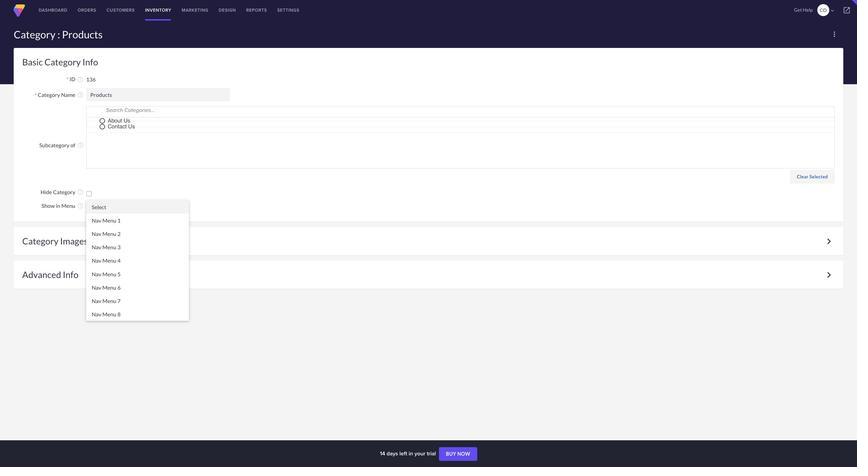 Task type: vqa. For each thing, say whether or not it's contained in the screenshot.
EXPAND_MORE associated with Advanced Info
yes



Task type: locate. For each thing, give the bounding box(es) containing it.
nav down nav menu 1
[[92, 230, 101, 237]]

7
[[118, 297, 121, 304]]

1 nav from the top
[[92, 217, 101, 223]]

0 vertical spatial *
[[67, 76, 69, 82]]

nav menu 1
[[92, 217, 121, 223]]

nav down "nav menu 2"
[[92, 244, 101, 250]]

left
[[400, 450, 408, 457]]

category inside * category name help_outline
[[38, 92, 60, 98]]

us
[[124, 118, 130, 124], [128, 124, 135, 130]]

nav up nav menu 6 in the bottom left of the page
[[92, 271, 101, 277]]

co
[[820, 7, 827, 13]]

0 vertical spatial info
[[83, 56, 98, 67]]

menu left '4'
[[102, 257, 116, 264]]

help_outline for subcategory of help_outline
[[77, 142, 84, 149]]

category
[[14, 28, 56, 40], [45, 56, 81, 67], [38, 92, 60, 98], [53, 189, 75, 195], [22, 235, 59, 246]]

0 vertical spatial expand_more
[[824, 235, 835, 247]]

14 days left in your trial
[[380, 450, 438, 457]]

help_outline inside * id help_outline 136
[[77, 76, 84, 83]]

5 nav from the top
[[92, 271, 101, 277]]

nav menu 5
[[92, 271, 121, 277]]

menu for nav menu 5
[[102, 271, 116, 277]]

0 horizontal spatial *
[[35, 92, 37, 98]]

* inside * category name help_outline
[[35, 92, 37, 98]]

menu left 6
[[102, 284, 116, 291]]

dashboard link
[[34, 0, 73, 21]]

6 nav from the top
[[92, 284, 101, 291]]

nav menu 6
[[92, 284, 121, 291]]

None text field
[[86, 88, 230, 101], [100, 106, 170, 114], [86, 88, 230, 101], [100, 106, 170, 114]]

3
[[118, 244, 121, 250]]

help_outline right the of
[[77, 142, 84, 149]]

trial
[[427, 450, 436, 457]]

in right 'show'
[[56, 202, 60, 209]]

1 help_outline from the top
[[77, 76, 84, 83]]

name
[[61, 92, 75, 98]]

nav for nav menu 7
[[92, 297, 101, 304]]

help_outline inside the subcategory of help_outline
[[77, 142, 84, 149]]

menu for nav menu 2
[[102, 230, 116, 237]]

help_outline
[[77, 76, 84, 83], [77, 92, 84, 98], [77, 142, 84, 149], [77, 189, 84, 196], [77, 202, 84, 209]]

category for * category name help_outline
[[38, 92, 60, 98]]

2 help_outline from the top
[[77, 92, 84, 98]]

nav down the select
[[92, 217, 101, 223]]

0 horizontal spatial info
[[63, 269, 78, 280]]

category for basic category info
[[45, 56, 81, 67]]

1 horizontal spatial in
[[409, 450, 413, 457]]

4 nav from the top
[[92, 257, 101, 264]]

menu for nav menu 8
[[102, 311, 116, 317]]

nav for nav menu 4
[[92, 257, 101, 264]]

menu left 2
[[102, 230, 116, 237]]

nav menu 3
[[92, 244, 121, 250]]

help_outline up the show in menu help_outline
[[77, 189, 84, 196]]

buy now link
[[439, 447, 477, 461]]

menu for nav menu 7
[[102, 297, 116, 304]]

category images
[[22, 235, 88, 246]]

images
[[60, 235, 88, 246]]

expand_more for category images
[[824, 235, 835, 247]]

1 vertical spatial info
[[63, 269, 78, 280]]

category up the show in menu help_outline
[[53, 189, 75, 195]]

nav
[[92, 217, 101, 223], [92, 230, 101, 237], [92, 244, 101, 250], [92, 257, 101, 264], [92, 271, 101, 277], [92, 284, 101, 291], [92, 297, 101, 304], [92, 311, 101, 317]]

6
[[118, 284, 121, 291]]

menu left 8
[[102, 311, 116, 317]]

category up id
[[45, 56, 81, 67]]

1 vertical spatial *
[[35, 92, 37, 98]]

inventory
[[145, 7, 172, 13]]

2 nav from the top
[[92, 230, 101, 237]]

help
[[803, 7, 813, 13]]

4 help_outline from the top
[[77, 189, 84, 196]]

select
[[92, 204, 106, 210]]

contact
[[108, 124, 127, 130]]

nav menu 2
[[92, 230, 121, 237]]

clear selected link
[[791, 170, 835, 183]]

in
[[56, 202, 60, 209], [409, 450, 413, 457]]

menu left 7
[[102, 297, 116, 304]]

products
[[62, 28, 103, 40]]

get help
[[795, 7, 813, 13]]

nav for nav menu 8
[[92, 311, 101, 317]]

help_outline right id
[[77, 76, 84, 83]]

nav menu 8
[[92, 311, 121, 317]]

id
[[70, 76, 75, 82]]

info right 'advanced'
[[63, 269, 78, 280]]

1 vertical spatial in
[[409, 450, 413, 457]]

1 horizontal spatial *
[[67, 76, 69, 82]]

advanced
[[22, 269, 61, 280]]

category left the name
[[38, 92, 60, 98]]

nav down nav menu 5 at the bottom of page
[[92, 284, 101, 291]]

selected
[[810, 174, 829, 179]]

your
[[415, 450, 426, 457]]

nav up nav menu 5 at the bottom of page
[[92, 257, 101, 264]]

8 nav from the top
[[92, 311, 101, 317]]

*
[[67, 76, 69, 82], [35, 92, 37, 98]]

help_outline left the select
[[77, 202, 84, 209]]

3 help_outline from the top
[[77, 142, 84, 149]]

in right left
[[409, 450, 413, 457]]

help_outline inside the hide category help_outline
[[77, 189, 84, 196]]

category inside the hide category help_outline
[[53, 189, 75, 195]]

0 vertical spatial in
[[56, 202, 60, 209]]

1 vertical spatial expand_more
[[824, 269, 835, 281]]

1 horizontal spatial info
[[83, 56, 98, 67]]

subcategory
[[39, 142, 69, 148]]

nav down nav menu 7
[[92, 311, 101, 317]]

menu for nav menu 1
[[102, 217, 116, 223]]

menu left 5
[[102, 271, 116, 277]]

:
[[57, 28, 60, 40]]

5 help_outline from the top
[[77, 202, 84, 209]]

expand_more
[[824, 235, 835, 247], [824, 269, 835, 281]]

menu
[[61, 202, 75, 209], [102, 217, 116, 223], [102, 230, 116, 237], [102, 244, 116, 250], [102, 257, 116, 264], [102, 271, 116, 277], [102, 284, 116, 291], [102, 297, 116, 304], [102, 311, 116, 317]]

* inside * id help_outline 136
[[67, 76, 69, 82]]

menu left 3
[[102, 244, 116, 250]]

* left the name
[[35, 92, 37, 98]]

dashboard
[[39, 7, 67, 13]]

menu left 1
[[102, 217, 116, 223]]

menu down the hide category help_outline
[[61, 202, 75, 209]]

category : products
[[14, 28, 103, 40]]

7 nav from the top
[[92, 297, 101, 304]]

settings
[[277, 7, 300, 13]]

5
[[118, 271, 121, 277]]

1 expand_more from the top
[[824, 235, 835, 247]]

nav up nav menu 8
[[92, 297, 101, 304]]

info up 136
[[83, 56, 98, 67]]

3 nav from the top
[[92, 244, 101, 250]]

customers
[[107, 7, 135, 13]]

help_outline right the name
[[77, 92, 84, 98]]

0 horizontal spatial in
[[56, 202, 60, 209]]

2 expand_more from the top
[[824, 269, 835, 281]]

us right about
[[124, 118, 130, 124]]

* left id
[[67, 76, 69, 82]]

now
[[458, 451, 471, 457]]

us right "contact"
[[128, 124, 135, 130]]

orders
[[78, 7, 96, 13]]

info
[[83, 56, 98, 67], [63, 269, 78, 280]]



Task type: describe. For each thing, give the bounding box(es) containing it.
reports
[[246, 7, 267, 13]]


[[843, 6, 852, 14]]

us for contact us
[[128, 124, 135, 130]]

us for about us
[[124, 118, 130, 124]]

nav for nav menu 1
[[92, 217, 101, 223]]

get
[[795, 7, 803, 13]]

contact us
[[108, 124, 135, 130]]

marketing
[[182, 7, 209, 13]]

show
[[42, 202, 55, 209]]

nav for nav menu 3
[[92, 244, 101, 250]]

* id help_outline 136
[[67, 76, 96, 83]]

clear
[[798, 174, 809, 179]]

category for hide category help_outline
[[53, 189, 75, 195]]

nav for nav menu 5
[[92, 271, 101, 277]]

help_outline for hide category help_outline
[[77, 189, 84, 196]]

in inside the show in menu help_outline
[[56, 202, 60, 209]]

hide category help_outline
[[41, 189, 84, 196]]

1
[[118, 217, 121, 223]]

* for name
[[35, 92, 37, 98]]

buy
[[446, 451, 457, 457]]

 link
[[837, 0, 858, 21]]

category left :
[[14, 28, 56, 40]]

nav for nav menu 6
[[92, 284, 101, 291]]

of
[[70, 142, 75, 148]]

show in menu help_outline
[[42, 202, 84, 209]]

help_outline inside the show in menu help_outline
[[77, 202, 84, 209]]

14
[[380, 450, 385, 457]]

help_outline inside * category name help_outline
[[77, 92, 84, 98]]

buy now
[[446, 451, 471, 457]]

clear selected
[[798, 174, 829, 179]]


[[830, 8, 836, 14]]

more_vert button
[[828, 27, 842, 41]]

basic category info
[[22, 56, 98, 67]]

about us
[[108, 118, 130, 124]]

basic
[[22, 56, 43, 67]]

expand_more for advanced info
[[824, 269, 835, 281]]

co 
[[820, 7, 836, 14]]

about
[[108, 118, 122, 124]]

design
[[219, 7, 236, 13]]

nav for nav menu 2
[[92, 230, 101, 237]]

help_outline for * id help_outline 136
[[77, 76, 84, 83]]

2
[[118, 230, 121, 237]]

more_vert
[[831, 30, 839, 38]]

menu for nav menu 4
[[102, 257, 116, 264]]


[[178, 202, 186, 209]]

136
[[86, 76, 96, 83]]

category up 'advanced'
[[22, 235, 59, 246]]

menu for nav menu 6
[[102, 284, 116, 291]]

menu inside the show in menu help_outline
[[61, 202, 75, 209]]

nav menu 7
[[92, 297, 121, 304]]

menu for nav menu 3
[[102, 244, 116, 250]]

nav menu 4
[[92, 257, 121, 264]]

4
[[118, 257, 121, 264]]

subcategory of help_outline
[[39, 142, 84, 149]]

days
[[387, 450, 398, 457]]

8
[[118, 311, 121, 317]]

hide
[[41, 189, 52, 195]]

* category name help_outline
[[35, 92, 84, 98]]

advanced info
[[22, 269, 78, 280]]

* for help_outline
[[67, 76, 69, 82]]



